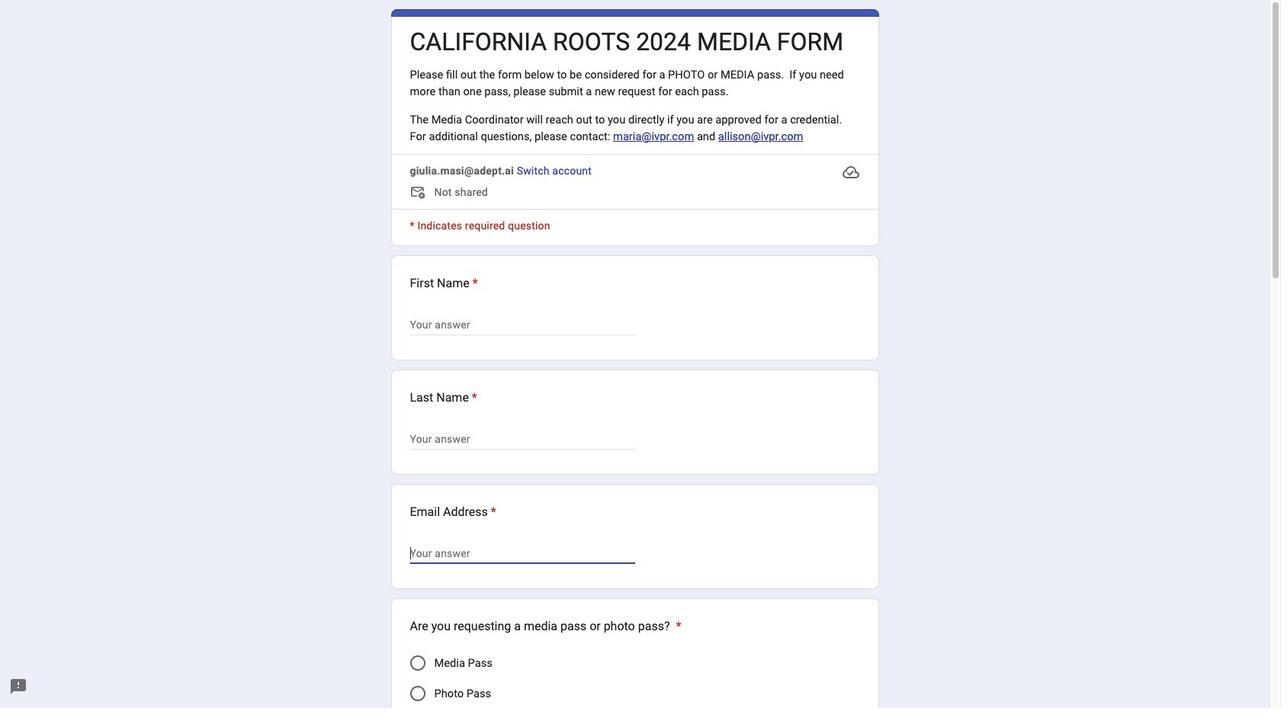 Task type: vqa. For each thing, say whether or not it's contained in the screenshot.
Media Pass icon
yes



Task type: describe. For each thing, give the bounding box(es) containing it.
1 heading from the top
[[410, 27, 844, 57]]

4 heading from the top
[[410, 503, 496, 521]]



Task type: locate. For each thing, give the bounding box(es) containing it.
5 heading from the top
[[410, 617, 681, 636]]

your email and google account are not part of your response image
[[410, 184, 434, 203], [410, 184, 428, 203]]

3 heading from the top
[[410, 389, 477, 407]]

None text field
[[410, 315, 635, 334], [410, 430, 635, 448], [410, 544, 635, 563], [410, 315, 635, 334], [410, 430, 635, 448], [410, 544, 635, 563]]

heading
[[410, 27, 844, 57], [410, 274, 478, 293], [410, 389, 477, 407], [410, 503, 496, 521], [410, 617, 681, 636]]

list
[[391, 255, 879, 708]]

report a problem to google image
[[9, 678, 27, 696]]

Media Pass radio
[[410, 656, 425, 671]]

media pass image
[[410, 656, 425, 671]]

photo pass image
[[410, 686, 425, 701]]

Photo Pass radio
[[410, 686, 425, 701]]

required question element
[[470, 274, 478, 293], [469, 389, 477, 407], [488, 503, 496, 521], [673, 617, 681, 636]]

2 heading from the top
[[410, 274, 478, 293]]



